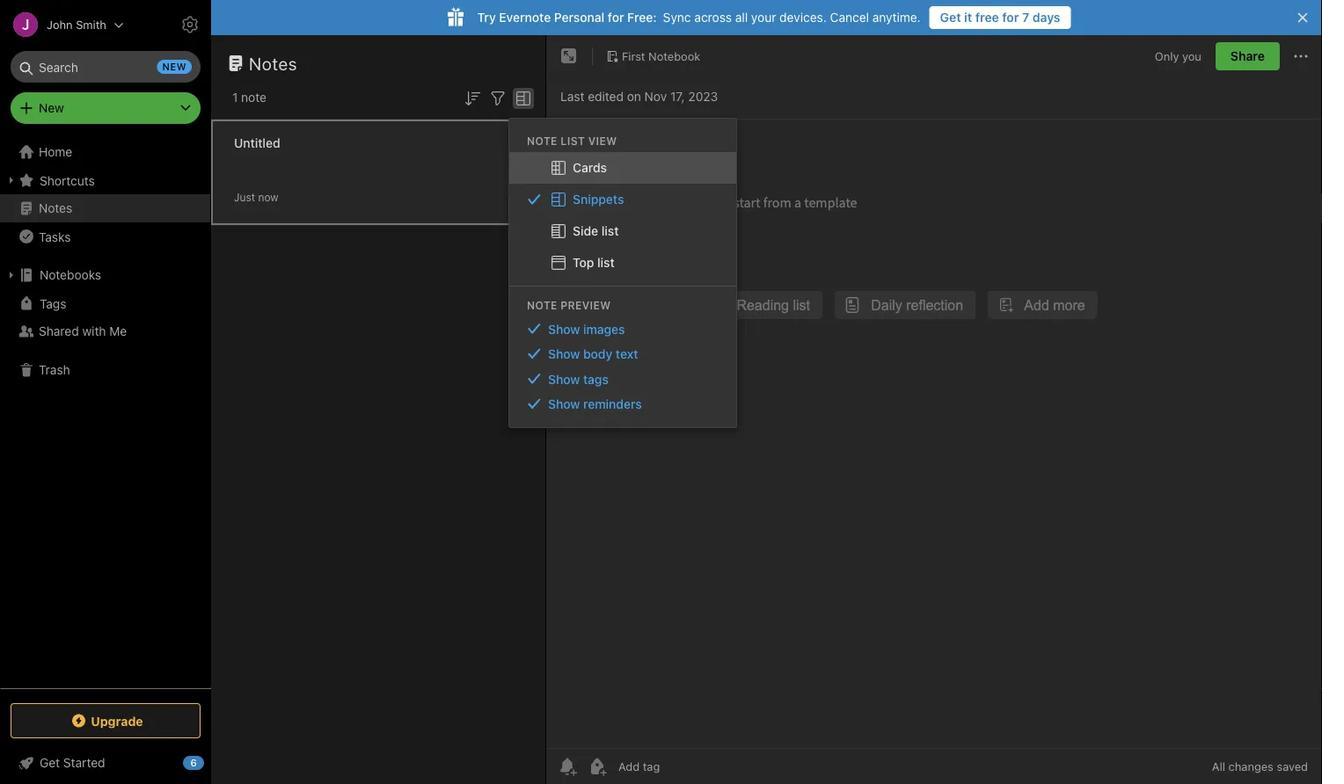 Task type: locate. For each thing, give the bounding box(es) containing it.
dropdown list menu
[[509, 152, 736, 279], [509, 317, 736, 417]]

add tag image
[[587, 757, 608, 778]]

personal
[[554, 10, 605, 25]]

1 vertical spatial get
[[40, 756, 60, 771]]

view
[[588, 134, 617, 147]]

0 horizontal spatial for
[[608, 10, 624, 25]]

list
[[561, 134, 585, 147]]

1 vertical spatial note
[[527, 299, 558, 311]]

shared
[[39, 324, 79, 339]]

1 show from the top
[[548, 322, 580, 336]]

tooltip
[[425, 46, 520, 81]]

0 horizontal spatial notes
[[39, 201, 72, 216]]

Add tag field
[[617, 760, 749, 775]]

1 horizontal spatial for
[[1002, 10, 1019, 25]]

6
[[190, 758, 197, 769]]

1 for from the left
[[608, 10, 624, 25]]

1 vertical spatial list
[[597, 255, 615, 270]]

0 horizontal spatial get
[[40, 756, 60, 771]]

only you
[[1155, 49, 1202, 63]]

note left list
[[527, 134, 558, 147]]

you
[[1182, 49, 1202, 63]]

2 for from the left
[[1002, 10, 1019, 25]]

1 vertical spatial notes
[[39, 201, 72, 216]]

get it free for 7 days button
[[930, 6, 1071, 29]]

untitled
[[234, 136, 280, 150]]

cards link
[[509, 152, 736, 184]]

snippets link
[[509, 184, 736, 215]]

4 show from the top
[[548, 397, 580, 412]]

note left "preview"
[[527, 299, 558, 311]]

shared with me link
[[0, 318, 210, 346]]

side
[[573, 223, 598, 238]]

tasks
[[39, 229, 71, 244]]

show tags
[[548, 372, 609, 386]]

0 vertical spatial note
[[527, 134, 558, 147]]

for
[[608, 10, 624, 25], [1002, 10, 1019, 25]]

tasks button
[[0, 223, 210, 251]]

notes
[[249, 53, 297, 73], [39, 201, 72, 216]]

show for show reminders
[[548, 397, 580, 412]]

expand note image
[[559, 46, 580, 67]]

2023
[[688, 89, 718, 104]]

get inside 'button'
[[940, 10, 961, 25]]

3 show from the top
[[548, 372, 580, 386]]

home
[[39, 145, 72, 159]]

1 horizontal spatial get
[[940, 10, 961, 25]]

all changes saved
[[1212, 760, 1308, 774]]

list right side
[[602, 223, 619, 238]]

list inside 'link'
[[602, 223, 619, 238]]

tags button
[[0, 289, 210, 318]]

2 show from the top
[[548, 347, 580, 361]]

trash link
[[0, 356, 210, 384]]

only
[[1155, 49, 1179, 63]]

shortcuts button
[[0, 166, 210, 194]]

just now
[[234, 191, 278, 204]]

Add filters field
[[487, 86, 508, 109]]

new
[[39, 101, 64, 115]]

note for note list view
[[527, 134, 558, 147]]

0 vertical spatial dropdown list menu
[[509, 152, 736, 279]]

all
[[735, 10, 748, 25]]

show down note preview
[[548, 322, 580, 336]]

list
[[602, 223, 619, 238], [597, 255, 615, 270]]

try evernote personal for free: sync across all your devices. cancel anytime.
[[477, 10, 921, 25]]

add filters image
[[487, 88, 508, 109]]

anytime.
[[872, 10, 921, 25]]

show body text link
[[509, 342, 736, 367]]

get left it at top right
[[940, 10, 961, 25]]

first
[[622, 49, 645, 63]]

free
[[975, 10, 999, 25]]

shortcuts
[[40, 173, 95, 188]]

get inside help and learning task checklist field
[[40, 756, 60, 771]]

Account field
[[0, 7, 124, 42]]

for left 7
[[1002, 10, 1019, 25]]

1 dropdown list menu from the top
[[509, 152, 736, 279]]

nov
[[645, 89, 667, 104]]

get left 'started'
[[40, 756, 60, 771]]

for left free:
[[608, 10, 624, 25]]

list for top list
[[597, 255, 615, 270]]

show tags link
[[509, 367, 736, 392]]

preview
[[561, 299, 611, 311]]

cancel
[[830, 10, 869, 25]]

show left tags
[[548, 372, 580, 386]]

notebooks link
[[0, 261, 210, 289]]

it
[[964, 10, 972, 25]]

home link
[[0, 138, 211, 166]]

list right 'top'
[[597, 255, 615, 270]]

note preview
[[527, 299, 611, 311]]

text
[[616, 347, 638, 361]]

notes up 'note'
[[249, 53, 297, 73]]

notes up tasks
[[39, 201, 72, 216]]

0 vertical spatial list
[[602, 223, 619, 238]]

cards
[[573, 160, 607, 175]]

0 vertical spatial get
[[940, 10, 961, 25]]

for for free:
[[608, 10, 624, 25]]

show down show tags
[[548, 397, 580, 412]]

1 note from the top
[[527, 134, 558, 147]]

for inside 'button'
[[1002, 10, 1019, 25]]

1 note
[[232, 90, 267, 105]]

first notebook button
[[600, 44, 707, 69]]

get
[[940, 10, 961, 25], [40, 756, 60, 771]]

new
[[162, 61, 186, 73]]

sync
[[663, 10, 691, 25]]

show up show tags
[[548, 347, 580, 361]]

top
[[573, 255, 594, 270]]

days
[[1033, 10, 1060, 25]]

More actions field
[[1291, 42, 1312, 70]]

upgrade button
[[11, 704, 201, 739]]

changes
[[1229, 760, 1274, 774]]

note
[[527, 134, 558, 147], [527, 299, 558, 311]]

1 vertical spatial dropdown list menu
[[509, 317, 736, 417]]

shared with me
[[39, 324, 127, 339]]

2 dropdown list menu from the top
[[509, 317, 736, 417]]

tree
[[0, 138, 211, 688]]

2 note from the top
[[527, 299, 558, 311]]

0 vertical spatial notes
[[249, 53, 297, 73]]



Task type: vqa. For each thing, say whether or not it's contained in the screenshot.
The Google
no



Task type: describe. For each thing, give the bounding box(es) containing it.
edited
[[588, 89, 624, 104]]

show for show tags
[[548, 372, 580, 386]]

Sort options field
[[462, 86, 483, 109]]

1 horizontal spatial notes
[[249, 53, 297, 73]]

7
[[1022, 10, 1029, 25]]

note window element
[[546, 35, 1322, 785]]

side list link
[[509, 215, 736, 247]]

for for 7
[[1002, 10, 1019, 25]]

show reminders link
[[509, 392, 736, 417]]

show for show images
[[548, 322, 580, 336]]

first notebook
[[622, 49, 701, 63]]

try
[[477, 10, 496, 25]]

show images
[[548, 322, 625, 336]]

list for side list
[[602, 223, 619, 238]]

free:
[[627, 10, 657, 25]]

notebook
[[648, 49, 701, 63]]

get for get it free for 7 days
[[940, 10, 961, 25]]

expand notebooks image
[[4, 268, 18, 282]]

notes link
[[0, 194, 210, 223]]

dropdown list menu containing cards
[[509, 152, 736, 279]]

new button
[[11, 92, 201, 124]]

View options field
[[508, 86, 534, 109]]

show for show body text
[[548, 347, 580, 361]]

images
[[583, 322, 625, 336]]

more actions image
[[1291, 46, 1312, 67]]

body
[[583, 347, 613, 361]]

john smith
[[47, 18, 106, 31]]

saved
[[1277, 760, 1308, 774]]

17,
[[670, 89, 685, 104]]

settings image
[[179, 14, 201, 35]]

started
[[63, 756, 105, 771]]

smith
[[76, 18, 106, 31]]

show body text
[[548, 347, 638, 361]]

last edited on nov 17, 2023
[[560, 89, 718, 104]]

new search field
[[23, 51, 192, 83]]

click to collapse image
[[205, 752, 218, 773]]

note
[[241, 90, 267, 105]]

Note Editor text field
[[546, 120, 1322, 749]]

get started
[[40, 756, 105, 771]]

upgrade
[[91, 714, 143, 729]]

show images link
[[509, 317, 736, 342]]

snippets
[[573, 192, 624, 206]]

tags
[[583, 372, 609, 386]]

across
[[694, 10, 732, 25]]

now
[[258, 191, 278, 204]]

me
[[109, 324, 127, 339]]

share button
[[1216, 42, 1280, 70]]

Help and Learning task checklist field
[[0, 749, 211, 778]]

note for note preview
[[527, 299, 558, 311]]

last
[[560, 89, 584, 104]]

just
[[234, 191, 255, 204]]

top list
[[573, 255, 615, 270]]

get for get started
[[40, 756, 60, 771]]

show reminders
[[548, 397, 642, 412]]

with
[[82, 324, 106, 339]]

tree containing home
[[0, 138, 211, 688]]

Search text field
[[23, 51, 188, 83]]

share
[[1231, 49, 1265, 63]]

note list view
[[527, 134, 617, 147]]

your
[[751, 10, 776, 25]]

top list link
[[509, 247, 736, 279]]

add a reminder image
[[557, 757, 578, 778]]

cards menu item
[[509, 152, 736, 184]]

trash
[[39, 363, 70, 377]]

reminders
[[583, 397, 642, 412]]

dropdown list menu containing show images
[[509, 317, 736, 417]]

1
[[232, 90, 238, 105]]

tags
[[40, 296, 66, 311]]

get it free for 7 days
[[940, 10, 1060, 25]]

side list
[[573, 223, 619, 238]]

evernote
[[499, 10, 551, 25]]

all
[[1212, 760, 1225, 774]]

on
[[627, 89, 641, 104]]

devices.
[[780, 10, 827, 25]]

john
[[47, 18, 73, 31]]

notebooks
[[40, 268, 101, 282]]



